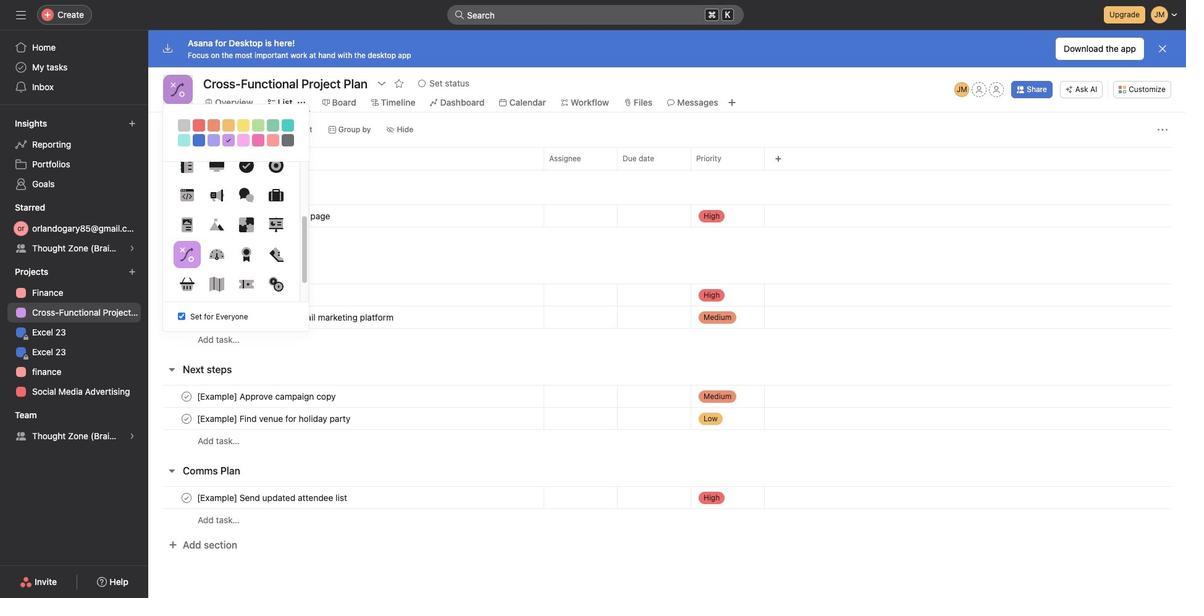 Task type: locate. For each thing, give the bounding box(es) containing it.
mark complete image inside "[example] send updated attendee list" cell
[[179, 490, 194, 505]]

mark complete image
[[179, 310, 194, 325], [179, 411, 194, 426], [179, 490, 194, 505]]

shoe image
[[268, 247, 283, 262]]

collapse task list for this group image
[[167, 263, 177, 273], [167, 365, 177, 374]]

collapse task list for this group image
[[167, 466, 177, 476]]

1 mark complete checkbox from the top
[[179, 209, 194, 223]]

megaphone image
[[209, 188, 224, 203]]

3 task name text field from the top
[[195, 311, 397, 323]]

2 collapse task list for this group image from the top
[[167, 365, 177, 374]]

see details, thought zone (brainstorm space) image inside 'teams' element
[[129, 432, 136, 440]]

4 mark complete checkbox from the top
[[179, 490, 194, 505]]

2 vertical spatial mark complete image
[[179, 389, 194, 404]]

1 task name text field from the top
[[195, 210, 334, 222]]

3 mark complete checkbox from the top
[[179, 310, 194, 325]]

target image
[[268, 158, 283, 173]]

[example] send updated attendee list cell
[[148, 486, 544, 509]]

None checkbox
[[178, 313, 185, 320]]

mark complete checkbox inside [example] evaluate new email marketing platform cell
[[179, 310, 194, 325]]

mark complete image inside [example] evaluate new email marketing platform cell
[[179, 310, 194, 325]]

mark complete checkbox for the "[example] find venue for holiday party" cell
[[179, 411, 194, 426]]

row
[[148, 147, 1186, 170], [163, 169, 1171, 171], [148, 205, 1186, 227], [148, 227, 1186, 250], [148, 284, 1186, 306], [148, 306, 1186, 329], [148, 328, 1186, 351], [148, 385, 1186, 408], [148, 407, 1186, 430], [148, 429, 1186, 452], [148, 486, 1186, 509], [148, 508, 1186, 531]]

presentation image
[[268, 217, 283, 232]]

header next steps tree grid
[[148, 385, 1186, 452]]

0 vertical spatial mark complete checkbox
[[179, 389, 194, 404]]

task name text field for mark complete option within the "[example] find venue for holiday party" cell
[[195, 412, 354, 425]]

mark complete checkbox for [example] redesign landing page cell
[[179, 209, 194, 223]]

mark complete image for mark complete checkbox within the [example] evaluate new email marketing platform cell
[[179, 310, 194, 325]]

mark complete image
[[179, 209, 194, 223], [179, 288, 194, 302], [179, 389, 194, 404]]

mark complete checkbox for "[example] send updated attendee list" cell
[[179, 490, 194, 505]]

mark complete image inside [example] redesign landing page cell
[[179, 209, 194, 223]]

global element
[[0, 30, 148, 104]]

mark complete image inside [example] approve campaign copy cell
[[179, 389, 194, 404]]

Task name text field
[[195, 210, 334, 222], [195, 289, 304, 301], [195, 311, 397, 323], [195, 390, 340, 403], [195, 412, 354, 425], [195, 492, 351, 504]]

3 mark complete image from the top
[[179, 490, 194, 505]]

insights element
[[0, 112, 148, 196]]

mark complete checkbox for [example] evaluate new email marketing platform cell
[[179, 310, 194, 325]]

1 mark complete image from the top
[[179, 209, 194, 223]]

1 collapse task list for this group image from the top
[[167, 263, 177, 273]]

mark complete checkbox inside "[example] send updated attendee list" cell
[[179, 490, 194, 505]]

2 mark complete image from the top
[[179, 288, 194, 302]]

mark complete image inside the "[example] find venue for holiday party" cell
[[179, 411, 194, 426]]

more actions image
[[1158, 125, 1168, 135]]

mark complete checkbox inside the "[example] find venue for holiday party" cell
[[179, 411, 194, 426]]

1 see details, thought zone (brainstorm space) image from the top
[[129, 245, 136, 252]]

mark complete checkbox for [example] approve campaign copy cell
[[179, 389, 194, 404]]

1 vertical spatial collapse task list for this group image
[[167, 365, 177, 374]]

0 vertical spatial mark complete image
[[179, 209, 194, 223]]

task name text field inside "[example] send updated attendee list" cell
[[195, 492, 351, 504]]

4 task name text field from the top
[[195, 390, 340, 403]]

task name text field inside [example] evaluate new email marketing platform cell
[[195, 311, 397, 323]]

1 vertical spatial mark complete checkbox
[[179, 411, 194, 426]]

None field
[[447, 5, 744, 25]]

0 vertical spatial see details, thought zone (brainstorm space) image
[[129, 245, 136, 252]]

0 vertical spatial collapse task list for this group image
[[167, 263, 177, 273]]

0 vertical spatial mark complete image
[[179, 310, 194, 325]]

task name text field for mark complete option within the [example] approve campaign copy cell
[[195, 390, 340, 403]]

1 vertical spatial mark complete image
[[179, 288, 194, 302]]

1 vertical spatial see details, thought zone (brainstorm space) image
[[129, 432, 136, 440]]

task name text field inside [example] finalize budget cell
[[195, 289, 304, 301]]

1 mark complete image from the top
[[179, 310, 194, 325]]

mark complete checkbox inside [example] approve campaign copy cell
[[179, 389, 194, 404]]

see details, thought zone (brainstorm space) image
[[129, 245, 136, 252], [129, 432, 136, 440]]

page layout image
[[179, 217, 194, 232]]

task name text field inside the "[example] find venue for holiday party" cell
[[195, 412, 354, 425]]

2 mark complete image from the top
[[179, 411, 194, 426]]

Mark complete checkbox
[[179, 389, 194, 404], [179, 411, 194, 426]]

mark complete checkbox inside [example] redesign landing page cell
[[179, 209, 194, 223]]

[example] redesign landing page cell
[[148, 205, 544, 227]]

header milestones tree grid
[[148, 284, 1186, 351]]

2 task name text field from the top
[[195, 289, 304, 301]]

2 mark complete checkbox from the top
[[179, 411, 194, 426]]

collapse task list for this group image for mark complete checkbox inside [example] finalize budget cell
[[167, 263, 177, 273]]

mark complete checkbox inside [example] finalize budget cell
[[179, 288, 194, 302]]

1 vertical spatial mark complete image
[[179, 411, 194, 426]]

task name text field for mark complete checkbox inside [example] finalize budget cell
[[195, 289, 304, 301]]

Mark complete checkbox
[[179, 209, 194, 223], [179, 288, 194, 302], [179, 310, 194, 325], [179, 490, 194, 505]]

None text field
[[200, 72, 371, 95]]

mark complete image for mark complete checkbox within "[example] send updated attendee list" cell
[[179, 490, 194, 505]]

2 mark complete checkbox from the top
[[179, 288, 194, 302]]

1 mark complete checkbox from the top
[[179, 389, 194, 404]]

mark complete image inside [example] finalize budget cell
[[179, 288, 194, 302]]

2 see details, thought zone (brainstorm space) image from the top
[[129, 432, 136, 440]]

[example] finalize budget cell
[[148, 284, 544, 306]]

2 vertical spatial mark complete image
[[179, 490, 194, 505]]

prominent image
[[455, 10, 465, 20]]

chat bubbles image
[[239, 188, 254, 203]]

tab actions image
[[298, 99, 305, 106]]

computer image
[[209, 158, 224, 173]]

[example] approve campaign copy cell
[[148, 385, 544, 408]]

task name text field inside [example] redesign landing page cell
[[195, 210, 334, 222]]

5 task name text field from the top
[[195, 412, 354, 425]]

6 task name text field from the top
[[195, 492, 351, 504]]

3 mark complete image from the top
[[179, 389, 194, 404]]

task name text field inside [example] approve campaign copy cell
[[195, 390, 340, 403]]



Task type: describe. For each thing, give the bounding box(es) containing it.
dismiss image
[[1158, 44, 1168, 54]]

check image
[[239, 158, 254, 173]]

notebook image
[[179, 158, 194, 173]]

mark complete image for header milestones tree grid
[[179, 288, 194, 302]]

header planning tree grid
[[148, 205, 1186, 250]]

map image
[[209, 277, 224, 292]]

[example] evaluate new email marketing platform cell
[[148, 306, 544, 329]]

[example] find venue for holiday party cell
[[148, 407, 544, 430]]

puzzle image
[[239, 217, 254, 232]]

teams element
[[0, 404, 148, 449]]

ribbon image
[[239, 247, 254, 262]]

task name text field for mark complete checkbox inside the [example] redesign landing page cell
[[195, 210, 334, 222]]

coins image
[[268, 277, 283, 292]]

see details, thought zone (brainstorm space) image inside starred element
[[129, 245, 136, 252]]

task name text field for mark complete checkbox within "[example] send updated attendee list" cell
[[195, 492, 351, 504]]

hide sidebar image
[[16, 10, 26, 20]]

mark complete image for mark complete option within the "[example] find venue for holiday party" cell
[[179, 411, 194, 426]]

projects element
[[0, 261, 148, 404]]

collapse task list for this group image for mark complete option within the [example] approve campaign copy cell
[[167, 365, 177, 374]]

line and symbols image
[[179, 247, 194, 262]]

new insights image
[[129, 120, 136, 127]]

mark complete checkbox for [example] finalize budget cell
[[179, 288, 194, 302]]

add to starred image
[[394, 78, 404, 88]]

shopping basket image
[[179, 277, 194, 292]]

manage project members image
[[955, 82, 970, 97]]

briefcase image
[[268, 188, 283, 203]]

add field image
[[775, 155, 782, 162]]

html image
[[179, 188, 194, 203]]

add tab image
[[727, 98, 737, 108]]

mark complete image for the header planning tree grid
[[179, 209, 194, 223]]

starred element
[[0, 196, 148, 261]]

mark complete image for header next steps tree grid
[[179, 389, 194, 404]]

show options image
[[377, 78, 387, 88]]

mountain flag image
[[209, 217, 224, 232]]

speed dial image
[[209, 247, 224, 262]]

ticket image
[[239, 277, 254, 292]]

task name text field for mark complete checkbox within the [example] evaluate new email marketing platform cell
[[195, 311, 397, 323]]

header comms plan tree grid
[[148, 486, 1186, 531]]

new project or portfolio image
[[129, 268, 136, 276]]

Search tasks, projects, and more text field
[[447, 5, 744, 25]]

line_and_symbols image
[[171, 82, 185, 97]]



Task type: vqa. For each thing, say whether or not it's contained in the screenshot.
3rd Collapse task list for this group icon from the top of the page
no



